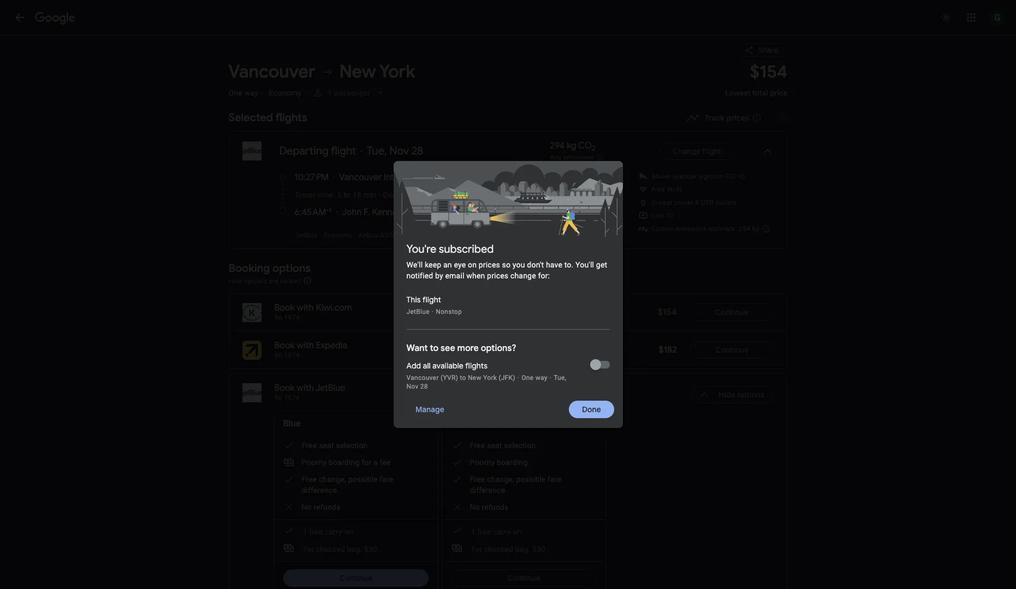 Task type: vqa. For each thing, say whether or not it's contained in the screenshot.
"Leaves San Francisco International Airport (SFO) at 9:25 PM on Monday, January 22 and arrives at Hartsfield-Jackson Atlanta International Airport at 8:02 PM on Tuesday, January 23." element
no



Task type: locate. For each thing, give the bounding box(es) containing it.
$215
[[410, 419, 429, 429]]

(jfk) up you're subscribed we'll keep an eye on prices so you don't have to. you'll get notified by email when prices change for:
[[492, 207, 512, 218]]

2 vertical spatial book
[[275, 383, 295, 394]]

one way inside main content
[[229, 89, 258, 97]]

1 free carry-on for blue
[[303, 528, 354, 537]]

free seat selection up priority boarding for a fee
[[302, 442, 368, 450]]

5
[[337, 191, 342, 199]]

flight up the legroom
[[703, 146, 722, 156]]

b6 down flight number b6 1974 text field
[[275, 395, 283, 402]]

0 vertical spatial tue,
[[367, 144, 387, 158]]

new up passenger
[[340, 61, 376, 83]]

manage
[[416, 405, 444, 415]]

no for blue extra
[[470, 503, 480, 512]]

departing
[[279, 144, 329, 158]]

0 vertical spatial options
[[273, 262, 311, 275]]

change,
[[319, 475, 346, 484], [487, 475, 515, 484]]

0 horizontal spatial blue
[[283, 419, 301, 429]]

0 horizontal spatial new
[[340, 61, 376, 83]]

1 horizontal spatial seat
[[487, 442, 502, 450]]

book up b6 1974 text field
[[275, 383, 295, 394]]

vancouver for vancouver international airport (yvr)
[[340, 172, 382, 183]]

1 vertical spatial york
[[484, 374, 497, 382]]

emissions down 294 kg co 2
[[564, 154, 595, 161]]

1 free seat selection from the left
[[302, 442, 368, 450]]

1 vertical spatial 294
[[740, 225, 751, 233]]

1 horizontal spatial selection
[[504, 442, 536, 450]]

vancouver down all
[[407, 374, 439, 382]]

a
[[374, 458, 378, 467]]

0 horizontal spatial refunds
[[314, 503, 341, 512]]

2 boarding from the left
[[497, 458, 528, 467]]

blue for blue
[[283, 419, 301, 429]]

Departure time: 10:27 PM. text field
[[295, 172, 329, 183]]

flight for this flight
[[423, 295, 441, 305]]

0 vertical spatial york
[[380, 61, 415, 83]]

154 us dollars element
[[750, 61, 788, 83]]

0 vertical spatial kg
[[567, 140, 577, 151]]

jetblue down expedia
[[316, 383, 345, 394]]

international up b6 1974
[[410, 207, 459, 218]]

1 horizontal spatial change,
[[487, 475, 515, 484]]

1 horizontal spatial options
[[273, 262, 311, 275]]

28 up vancouver international airport (yvr)
[[412, 144, 424, 158]]

0 horizontal spatial one
[[229, 89, 243, 97]]

1 vertical spatial economy
[[324, 232, 352, 239]]

subscribed
[[439, 243, 494, 256]]

b6 inside book with jetblue b6 1974
[[275, 395, 283, 402]]

difference down priority boarding for a fee
[[302, 486, 337, 495]]

0 horizontal spatial bag:
[[347, 545, 362, 554]]

2 vertical spatial with
[[297, 383, 314, 394]]

kg inside 294 kg co 2
[[567, 140, 577, 151]]

1 horizontal spatial 1 free carry-on
[[471, 528, 522, 537]]

0 vertical spatial nov
[[390, 144, 409, 158]]

$30 for $235
[[533, 545, 546, 554]]

fare
[[380, 475, 394, 484], [548, 475, 562, 484]]

 image left airbus
[[355, 232, 356, 239]]

0 vertical spatial prices
[[727, 113, 750, 123]]

2 no refunds from the left
[[470, 503, 509, 512]]

1
[[328, 89, 332, 97], [303, 528, 307, 537], [471, 528, 476, 537]]

free down priority boarding
[[470, 475, 485, 484]]

first checked bag costs 30 us dollars element for blue
[[283, 543, 378, 555]]

learn more about booking options element
[[303, 275, 312, 287]]

1 no refunds from the left
[[302, 503, 341, 512]]

1 carry- from the left
[[325, 528, 345, 537]]

2 vertical spatial 1974
[[284, 395, 300, 402]]

with up flight number b6 1974 text field
[[297, 340, 314, 351]]

0 horizontal spatial possible
[[348, 475, 378, 484]]

this flight
[[407, 295, 441, 305]]

1 vertical spatial new
[[468, 374, 482, 382]]

1 horizontal spatial $154
[[750, 61, 788, 83]]

jetblue
[[295, 232, 318, 239], [407, 308, 430, 316], [316, 383, 345, 394]]

294 up the avg
[[550, 140, 565, 151]]

prices left so
[[479, 261, 500, 269]]

one way
[[229, 89, 258, 97], [522, 374, 548, 382]]

options right hide at right
[[738, 390, 765, 400]]

0 horizontal spatial free
[[309, 528, 323, 537]]

continue
[[716, 308, 749, 317], [716, 345, 749, 355], [339, 574, 373, 584], [508, 574, 541, 584]]

1st for blue extra
[[471, 545, 482, 554]]

flight
[[331, 144, 356, 158], [703, 146, 722, 156], [423, 295, 441, 305]]

1 horizontal spatial free seat selection
[[470, 442, 536, 450]]

free up priority boarding for a fee
[[302, 442, 317, 450]]

eye
[[454, 261, 466, 269]]

1 passenger
[[328, 89, 371, 97]]

1 $30 from the left
[[364, 545, 378, 554]]

0 horizontal spatial vancouver
[[229, 61, 316, 83]]

2 priority from the left
[[470, 458, 495, 467]]

1 1974 from the top
[[284, 314, 300, 322]]

0 horizontal spatial york
[[380, 61, 415, 83]]

economy up selected flights
[[269, 89, 302, 97]]

0 horizontal spatial difference
[[302, 486, 337, 495]]

vancouver for vancouver
[[229, 61, 316, 83]]

time:
[[318, 191, 335, 199]]

book inside 'book with kiwi.com b6 1974'
[[275, 303, 295, 314]]

2 first checked bag costs 30 us dollars element from the left
[[452, 543, 546, 555]]

1 book from the top
[[275, 303, 295, 314]]

have
[[546, 261, 563, 269]]

prices left learn more about tracked prices icon
[[727, 113, 750, 123]]

book inside book with expedia b6 1974
[[275, 340, 295, 351]]

emissions down in-seat power & usb outlets at right top
[[676, 225, 707, 233]]

emissions for carbon
[[676, 225, 707, 233]]

book with kiwi.com b6 1974
[[275, 303, 352, 322]]

new down add all available flights on the bottom
[[468, 374, 482, 382]]

1 horizontal spatial to
[[460, 374, 466, 382]]

way inside main content
[[245, 89, 258, 97]]

294 inside 294 kg co 2
[[550, 140, 565, 151]]

1 1st checked bag: $30 from the left
[[303, 545, 378, 554]]

for:
[[538, 272, 550, 280]]

 image
[[263, 89, 265, 97], [306, 89, 308, 97], [355, 232, 356, 239], [398, 232, 400, 239], [432, 308, 434, 316]]

 image right a320
[[398, 232, 400, 239]]

passenger
[[334, 89, 371, 97]]

nov inside tue, nov 28
[[407, 383, 419, 391]]

difference
[[302, 486, 337, 495], [470, 486, 506, 495]]

1 vertical spatial (jfk)
[[499, 374, 516, 382]]

hide options
[[719, 390, 765, 400]]

 image for travel time: 5 hr 18 min
[[379, 191, 381, 199]]

0 vertical spatial new
[[340, 61, 376, 83]]

1 boarding from the left
[[329, 458, 360, 467]]

options?
[[481, 343, 517, 354]]

0 horizontal spatial fare
[[380, 475, 394, 484]]

1 possible from the left
[[348, 475, 378, 484]]

0 horizontal spatial no
[[302, 503, 312, 512]]

free change, possible fare difference for blue
[[302, 475, 394, 495]]

economy down john
[[324, 232, 352, 239]]

nov down add
[[407, 383, 419, 391]]

1 horizontal spatial 1st
[[471, 545, 482, 554]]

book for book with jetblue
[[275, 383, 295, 394]]

flight right departing on the left
[[331, 144, 356, 158]]

1974 inside 'book with kiwi.com b6 1974'
[[284, 314, 300, 322]]

2 with from the top
[[297, 340, 314, 351]]

 image
[[379, 191, 381, 199], [320, 232, 322, 239], [518, 374, 520, 382], [550, 374, 552, 382]]

1st
[[303, 545, 314, 554], [471, 545, 482, 554]]

1 horizontal spatial boarding
[[497, 458, 528, 467]]

2 book from the top
[[275, 340, 295, 351]]

kg up avg emissions on the right top of the page
[[567, 140, 577, 151]]

0 vertical spatial 294
[[550, 140, 565, 151]]

tue, nov 28 up vancouver international airport (yvr)
[[367, 144, 424, 158]]

priority down extra in the bottom left of the page
[[470, 458, 495, 467]]

0 horizontal spatial 1 free carry-on
[[303, 528, 354, 537]]

b6 inside book with expedia b6 1974
[[275, 352, 283, 360]]

selection
[[336, 442, 368, 450], [504, 442, 536, 450]]

boarding for blue
[[329, 458, 360, 467]]

priority for blue extra
[[470, 458, 495, 467]]

0 vertical spatial international
[[384, 172, 434, 183]]

airport
[[436, 172, 464, 183], [461, 207, 490, 218]]

continue button
[[691, 304, 775, 321], [691, 342, 775, 359], [283, 570, 429, 587], [452, 570, 597, 587]]

1 horizontal spatial 1
[[328, 89, 332, 97]]

prices down so
[[487, 272, 509, 280]]

1 free from the left
[[309, 528, 323, 537]]

182 US dollars text field
[[659, 345, 678, 356]]

emissions
[[564, 154, 595, 161], [676, 225, 707, 233]]

1974 for book with expedia
[[284, 352, 300, 360]]

1974 down b6 1974 text box
[[284, 352, 300, 360]]

2 1974 from the top
[[284, 352, 300, 360]]

2 vertical spatial prices
[[487, 272, 509, 280]]

tue, nov 28 down options? on the bottom of page
[[407, 374, 567, 391]]

economy
[[269, 89, 302, 97], [324, 232, 352, 239]]

airport up subscribed
[[461, 207, 490, 218]]

flight right 'this'
[[423, 295, 441, 305]]

2 1st checked bag: $30 from the left
[[471, 545, 546, 554]]

1 horizontal spatial possible
[[517, 475, 546, 484]]

refunds down priority boarding
[[482, 503, 509, 512]]

1 fare from the left
[[380, 475, 394, 484]]

avg
[[550, 154, 562, 161]]

1st checked bag: $30
[[303, 545, 378, 554], [471, 545, 546, 554]]

track prices
[[705, 113, 750, 123]]

vancouver for vancouver (yvr) to new york (jfk)
[[407, 374, 439, 382]]

2 vertical spatial jetblue
[[316, 383, 345, 394]]

2 bag: from the left
[[516, 545, 531, 554]]

you
[[513, 261, 525, 269]]

possible down for
[[348, 475, 378, 484]]

$154 inside the $154 lowest total price
[[750, 61, 788, 83]]

0 horizontal spatial 1
[[303, 528, 307, 537]]

b6 for book with jetblue
[[275, 395, 283, 402]]

2 blue from the left
[[452, 419, 469, 429]]

with up b6 1974 text box
[[297, 303, 314, 314]]

difference down priority boarding
[[470, 486, 506, 495]]

1 horizontal spatial no
[[470, 503, 480, 512]]

flight for departing flight
[[331, 144, 356, 158]]

no refunds down priority boarding
[[470, 503, 509, 512]]

2 free from the left
[[478, 528, 491, 537]]

0 vertical spatial (jfk)
[[492, 207, 512, 218]]

2 b6 from the top
[[275, 352, 283, 360]]

1 horizontal spatial on
[[468, 261, 477, 269]]

don't
[[527, 261, 544, 269]]

book inside book with jetblue b6 1974
[[275, 383, 295, 394]]

2 carry- from the left
[[493, 528, 513, 537]]

2 horizontal spatial 1
[[471, 528, 476, 537]]

0 vertical spatial airport
[[436, 172, 464, 183]]

blue down b6 1974 text field
[[283, 419, 301, 429]]

vancouver up selected flights
[[229, 61, 316, 83]]

kiwi.com
[[316, 303, 352, 314]]

1 horizontal spatial tue,
[[554, 374, 567, 382]]

john
[[342, 207, 362, 218]]

b6 down are
[[275, 314, 283, 322]]

priority left for
[[302, 458, 327, 467]]

1 b6 from the top
[[275, 314, 283, 322]]

book for book with kiwi.com
[[275, 303, 295, 314]]

above
[[652, 173, 671, 180]]

2 refunds from the left
[[482, 503, 509, 512]]

1 for blue
[[303, 528, 307, 537]]

3 b6 from the top
[[275, 395, 283, 402]]

2 selection from the left
[[504, 442, 536, 450]]

no refunds down priority boarding for a fee
[[302, 503, 341, 512]]

with inside book with expedia b6 1974
[[297, 340, 314, 351]]

0 horizontal spatial free change, possible fare difference
[[302, 475, 394, 495]]

1 1st from the left
[[303, 545, 314, 554]]

6:45 am +1
[[295, 207, 332, 218]]

with inside book with jetblue b6 1974
[[297, 383, 314, 394]]

jetblue down 6:45 am
[[295, 232, 318, 239]]

seat down free wi-fi
[[660, 199, 673, 207]]

1 horizontal spatial no refunds
[[470, 503, 509, 512]]

blue for blue extra
[[452, 419, 469, 429]]

change, down priority boarding
[[487, 475, 515, 484]]

0 vertical spatial $154
[[750, 61, 788, 83]]

possible down priority boarding
[[517, 475, 546, 484]]

kg right estimate:
[[753, 225, 760, 233]]

priority
[[302, 458, 327, 467], [470, 458, 495, 467]]

Flight number B6 1974 text field
[[275, 395, 300, 402]]

1 priority from the left
[[302, 458, 327, 467]]

difference for blue
[[302, 486, 337, 495]]

main content
[[229, 35, 788, 590]]

change
[[673, 146, 701, 156]]

1 checked from the left
[[316, 545, 345, 554]]

2 change, from the left
[[487, 475, 515, 484]]

a320
[[380, 232, 396, 239]]

2 free change, possible fare difference from the left
[[470, 475, 562, 495]]

to down available
[[460, 374, 466, 382]]

1 1 free carry-on from the left
[[303, 528, 354, 537]]

1 no from the left
[[302, 503, 312, 512]]

0 horizontal spatial boarding
[[329, 458, 360, 467]]

difference for blue extra
[[470, 486, 506, 495]]

Vancouver to New York text field
[[229, 61, 713, 83]]

b6 inside 'book with kiwi.com b6 1974'
[[275, 314, 283, 322]]

flights up departing on the left
[[276, 111, 308, 125]]

seat up priority boarding for a fee
[[319, 442, 334, 450]]

0 horizontal spatial tue,
[[367, 144, 387, 158]]

vancouver
[[229, 61, 316, 83], [340, 172, 382, 183], [407, 374, 439, 382]]

with up b6 1974 text field
[[297, 383, 314, 394]]

0 vertical spatial with
[[297, 303, 314, 314]]

1 bag: from the left
[[347, 545, 362, 554]]

free change, possible fare difference down priority boarding
[[470, 475, 562, 495]]

2 no from the left
[[470, 503, 480, 512]]

boarding
[[329, 458, 360, 467], [497, 458, 528, 467]]

1 horizontal spatial kg
[[753, 225, 760, 233]]

1st for blue
[[303, 545, 314, 554]]

way
[[245, 89, 258, 97], [536, 374, 548, 382]]

2 checked from the left
[[484, 545, 514, 554]]

no refunds for blue extra
[[470, 503, 509, 512]]

1 vertical spatial (yvr)
[[441, 374, 459, 382]]

1 horizontal spatial bag:
[[516, 545, 531, 554]]

possible for $215
[[348, 475, 378, 484]]

selection for blue extra
[[504, 442, 536, 450]]

1974 for book with jetblue
[[284, 395, 300, 402]]

how
[[229, 277, 243, 285]]

$154 down share
[[750, 61, 788, 83]]

book
[[275, 303, 295, 314], [275, 340, 295, 351], [275, 383, 295, 394]]

1 difference from the left
[[302, 486, 337, 495]]

1 horizontal spatial free
[[478, 528, 491, 537]]

1 vertical spatial 1974
[[284, 352, 300, 360]]

1 horizontal spatial one way
[[522, 374, 548, 382]]

2 horizontal spatial vancouver
[[407, 374, 439, 382]]

10:27 pm
[[295, 172, 329, 183]]

None text field
[[726, 61, 788, 107]]

2 $30 from the left
[[533, 545, 546, 554]]

selection up priority boarding
[[504, 442, 536, 450]]

free down priority boarding for a fee
[[302, 475, 317, 484]]

1 horizontal spatial vancouver
[[340, 172, 382, 183]]

flights down more
[[466, 361, 488, 371]]

refunds down priority boarding for a fee
[[314, 503, 341, 512]]

2 1st from the left
[[471, 545, 482, 554]]

blue left extra in the bottom left of the page
[[452, 419, 469, 429]]

b6 1974
[[402, 232, 428, 239]]

0 vertical spatial flights
[[276, 111, 308, 125]]

selection up priority boarding for a fee
[[336, 442, 368, 450]]

no refunds for blue
[[302, 503, 341, 512]]

f.
[[364, 207, 370, 218]]

seat up priority boarding
[[487, 442, 502, 450]]

0 vertical spatial vancouver
[[229, 61, 316, 83]]

1st checked bag: $30 for blue extra
[[471, 545, 546, 554]]

seat for $215
[[319, 442, 334, 450]]

available
[[433, 361, 464, 371]]

book up b6 1974 text box
[[275, 303, 295, 314]]

book up flight number b6 1974 text field
[[275, 340, 295, 351]]

2 horizontal spatial options
[[738, 390, 765, 400]]

possible for $235
[[517, 475, 546, 484]]

are
[[269, 277, 279, 285]]

prices
[[727, 113, 750, 123], [479, 261, 500, 269], [487, 272, 509, 280]]

1974 down ranked at the left
[[284, 314, 300, 322]]

1 refunds from the left
[[314, 503, 341, 512]]

 image for vancouver (yvr) to new york (jfk)
[[518, 374, 520, 382]]

3 book from the top
[[275, 383, 295, 394]]

with inside 'book with kiwi.com b6 1974'
[[297, 303, 314, 314]]

1 vertical spatial 28
[[421, 383, 428, 391]]

first checked bag costs 30 us dollars element
[[283, 543, 378, 555], [452, 543, 546, 555]]

tue,
[[367, 144, 387, 158], [554, 374, 567, 382]]

to left the see
[[430, 343, 439, 354]]

2 vertical spatial b6
[[275, 395, 283, 402]]

$154
[[750, 61, 788, 83], [658, 307, 678, 318]]

2 free seat selection from the left
[[470, 442, 536, 450]]

options inside dropdown button
[[738, 390, 765, 400]]

294 right estimate:
[[740, 225, 751, 233]]

1 free change, possible fare difference from the left
[[302, 475, 394, 495]]

1 blue from the left
[[283, 419, 301, 429]]

1974 down flight number b6 1974 text field
[[284, 395, 300, 402]]

with for kiwi.com
[[297, 303, 314, 314]]

free change, possible fare difference down priority boarding for a fee
[[302, 475, 394, 495]]

3 with from the top
[[297, 383, 314, 394]]

0 horizontal spatial kg
[[567, 140, 577, 151]]

share button
[[738, 44, 788, 57]]

0 vertical spatial one way
[[229, 89, 258, 97]]

carry-
[[325, 528, 345, 537], [493, 528, 513, 537]]

1 horizontal spatial first checked bag costs 30 us dollars element
[[452, 543, 546, 555]]

1974 for book with kiwi.com
[[284, 314, 300, 322]]

flight inside button
[[703, 146, 722, 156]]

done button
[[569, 397, 614, 423]]

vancouver up 18
[[340, 172, 382, 183]]

1974 inside book with expedia b6 1974
[[284, 352, 300, 360]]

change, down priority boarding for a fee
[[319, 475, 346, 484]]

1 vertical spatial options
[[244, 277, 267, 285]]

international
[[384, 172, 434, 183], [410, 207, 459, 218]]

to.
[[565, 261, 574, 269]]

free seat selection up priority boarding
[[470, 442, 536, 450]]

one way for  icon over selected flights
[[229, 89, 258, 97]]

1 horizontal spatial york
[[484, 374, 497, 382]]

b6 down b6 1974 text box
[[275, 352, 283, 360]]

2 vertical spatial vancouver
[[407, 374, 439, 382]]

1 change, from the left
[[319, 475, 346, 484]]

1 inside 1 passenger popup button
[[328, 89, 332, 97]]

2 difference from the left
[[470, 486, 506, 495]]

(jfk) down options? on the bottom of page
[[499, 374, 516, 382]]

price
[[771, 89, 788, 97]]

1 vertical spatial with
[[297, 340, 314, 351]]

airport up john f. kennedy international airport (jfk)
[[436, 172, 464, 183]]

jetblue down 'this'
[[407, 308, 430, 316]]

0 vertical spatial 28
[[412, 144, 424, 158]]

blue extra
[[452, 419, 493, 429]]

154 US dollars text field
[[658, 307, 678, 318]]

2 fare from the left
[[548, 475, 562, 484]]

2 possible from the left
[[517, 475, 546, 484]]

international up 'overnight'
[[384, 172, 434, 183]]

1 vertical spatial one way
[[522, 374, 548, 382]]

28 down all
[[421, 383, 428, 391]]

1 first checked bag costs 30 us dollars element from the left
[[283, 543, 378, 555]]

selection for blue
[[336, 442, 368, 450]]

1 horizontal spatial flight
[[423, 295, 441, 305]]

nov up vancouver international airport (yvr)
[[390, 144, 409, 158]]

1 horizontal spatial $30
[[533, 545, 546, 554]]

3 1974 from the top
[[284, 395, 300, 402]]

carry- for blue extra
[[493, 528, 513, 537]]

(yvr)
[[466, 172, 488, 183], [441, 374, 459, 382]]

1 horizontal spatial new
[[468, 374, 482, 382]]

1st checked bag: $30 for blue
[[303, 545, 378, 554]]

$182
[[659, 345, 678, 356]]

b6
[[275, 314, 283, 322], [275, 352, 283, 360], [275, 395, 283, 402]]

b6 for book with kiwi.com
[[275, 314, 283, 322]]

1 passenger button
[[308, 83, 390, 103]]

1 horizontal spatial economy
[[324, 232, 352, 239]]

notified
[[407, 272, 434, 280]]

hr
[[344, 191, 351, 199]]

we'll
[[407, 261, 423, 269]]

1 vertical spatial emissions
[[676, 225, 707, 233]]

options up ranked at the left
[[273, 262, 311, 275]]

1 vertical spatial tue,
[[554, 374, 567, 382]]

1 with from the top
[[297, 303, 314, 314]]

2 1 free carry-on from the left
[[471, 528, 522, 537]]

$154 up $182
[[658, 307, 678, 318]]

1 horizontal spatial emissions
[[676, 225, 707, 233]]

options down the 'booking'
[[244, 277, 267, 285]]

add
[[407, 361, 421, 371]]

1974 inside book with jetblue b6 1974
[[284, 395, 300, 402]]

1 selection from the left
[[336, 442, 368, 450]]

expedia
[[316, 340, 348, 351]]

Arrival time: 6:45 AM on  Wednesday, November 29. text field
[[295, 207, 332, 218]]

refunds
[[314, 503, 341, 512], [482, 503, 509, 512]]

1 vertical spatial nov
[[407, 383, 419, 391]]

1 for blue extra
[[471, 528, 476, 537]]

2 horizontal spatial flight
[[703, 146, 722, 156]]

0 horizontal spatial emissions
[[564, 154, 595, 161]]

departing flight
[[279, 144, 356, 158]]



Task type: describe. For each thing, give the bounding box(es) containing it.
carry- for blue
[[325, 528, 345, 537]]

0 horizontal spatial flights
[[276, 111, 308, 125]]

free wi-fi
[[652, 186, 682, 193]]

1 vertical spatial jetblue
[[407, 308, 430, 316]]

1 vertical spatial international
[[410, 207, 459, 218]]

1 vertical spatial to
[[460, 374, 466, 382]]

nonstop
[[436, 308, 462, 316]]

in)
[[738, 173, 746, 180]]

bag: for blue
[[347, 545, 362, 554]]

booking options
[[229, 262, 311, 275]]

with for jetblue
[[297, 383, 314, 394]]

 image down this flight
[[432, 308, 434, 316]]

bag: for blue extra
[[516, 545, 531, 554]]

learn more about booking options image
[[303, 276, 312, 285]]

2 horizontal spatial seat
[[660, 199, 673, 207]]

wi-
[[667, 186, 677, 193]]

legroom
[[699, 173, 724, 180]]

first checked bag costs 30 us dollars element for blue extra
[[452, 543, 546, 555]]

travel time: 5 hr 18 min
[[295, 191, 377, 199]]

1 vertical spatial tue, nov 28
[[407, 374, 567, 391]]

free for blue extra
[[478, 528, 491, 537]]

john f. kennedy international airport (jfk)
[[342, 207, 512, 218]]

none text field containing $154
[[726, 61, 788, 107]]

flight details. departing flight on tuesday, november 28. leaves vancouver international airport at 10:27 pm on tuesday, november 28 and arrives at john f. kennedy international airport at 6:45 am on wednesday, november 29. image
[[761, 145, 775, 158]]

total
[[753, 89, 769, 97]]

usb
[[702, 199, 714, 207]]

free seat selection for blue extra
[[470, 442, 536, 450]]

emissions for avg
[[564, 154, 595, 161]]

get
[[597, 261, 608, 269]]

options for booking
[[273, 262, 311, 275]]

priority boarding for a fee
[[302, 458, 391, 467]]

in-
[[652, 199, 660, 207]]

carbon emissions estimate: 294 kg
[[652, 225, 760, 233]]

ranked
[[281, 277, 301, 285]]

refunds for blue
[[314, 503, 341, 512]]

free down extra in the bottom left of the page
[[470, 442, 485, 450]]

$154 for $154
[[658, 307, 678, 318]]

free seat selection for blue
[[302, 442, 368, 450]]

6:45 am
[[295, 207, 326, 218]]

 image for one way
[[550, 374, 552, 382]]

0 vertical spatial tue, nov 28
[[367, 144, 424, 158]]

 image left 1 passenger
[[306, 89, 308, 97]]

outlets
[[716, 199, 737, 207]]

carbon
[[652, 225, 674, 233]]

28 inside main content
[[412, 144, 424, 158]]

vancouver (yvr) to new york (jfk)
[[407, 374, 516, 382]]

no for blue
[[302, 503, 312, 512]]

see
[[441, 343, 456, 354]]

free for blue
[[309, 528, 323, 537]]

$154 for $154 lowest total price
[[750, 61, 788, 83]]

change flight
[[673, 146, 722, 156]]

one way for  image for one way
[[522, 374, 548, 382]]

$235
[[577, 419, 597, 429]]

new york
[[340, 61, 415, 83]]

this
[[407, 295, 421, 305]]

$154 lowest total price
[[726, 61, 788, 97]]

1 horizontal spatial way
[[536, 374, 548, 382]]

by
[[436, 272, 444, 280]]

Flight number B6 1974 text field
[[275, 314, 300, 322]]

in-seat power & usb outlets
[[652, 199, 737, 207]]

options for how
[[244, 277, 267, 285]]

nov inside main content
[[390, 144, 409, 158]]

tv
[[666, 212, 675, 220]]

average
[[673, 173, 697, 180]]

book for book with expedia
[[275, 340, 295, 351]]

selected
[[229, 111, 273, 125]]

vancouver international airport (yvr)
[[340, 172, 488, 183]]

live tv
[[652, 212, 675, 220]]

min
[[364, 191, 377, 199]]

airbus
[[359, 232, 378, 239]]

kennedy
[[372, 207, 408, 218]]

lowest
[[726, 89, 751, 97]]

free left "wi-"
[[652, 186, 665, 193]]

294 kg co 2
[[550, 140, 596, 153]]

change flight button
[[660, 143, 735, 160]]

hide options button
[[691, 386, 775, 404]]

overnight
[[383, 191, 417, 199]]

on inside you're subscribed we'll keep an eye on prices so you don't have to. you'll get notified by email when prices change for:
[[468, 261, 477, 269]]

book with expedia b6 1974
[[275, 340, 348, 360]]

 image up selected flights
[[263, 89, 265, 97]]

1 horizontal spatial (yvr)
[[466, 172, 488, 183]]

b6 for book with expedia
[[275, 352, 283, 360]]

0 vertical spatial jetblue
[[295, 232, 318, 239]]

priority boarding
[[470, 458, 528, 467]]

carbon emissions estimate: 294 kilograms element
[[652, 225, 760, 233]]

estimate:
[[709, 225, 738, 233]]

track
[[705, 113, 725, 123]]

power
[[675, 199, 694, 207]]

(jfk) for vancouver (yvr) to new york (jfk)
[[499, 374, 516, 382]]

all
[[423, 361, 431, 371]]

1 vertical spatial flights
[[466, 361, 488, 371]]

1 vertical spatial one
[[522, 374, 534, 382]]

you're
[[407, 243, 437, 256]]

28 inside tue, nov 28
[[421, 383, 428, 391]]

$30 for $215
[[364, 545, 378, 554]]

airbus a320
[[359, 232, 396, 239]]

hide
[[719, 390, 736, 400]]

0 horizontal spatial to
[[430, 343, 439, 354]]

add all available flights
[[407, 361, 488, 371]]

an
[[444, 261, 452, 269]]

learn more about tracked prices image
[[752, 113, 762, 123]]

extra
[[471, 419, 493, 429]]

how options are ranked
[[229, 277, 303, 285]]

seat for $235
[[487, 442, 502, 450]]

(jfk) for john f. kennedy international airport (jfk)
[[492, 207, 512, 218]]

change
[[511, 272, 536, 280]]

(32
[[726, 173, 736, 180]]

1 free carry-on for blue extra
[[471, 528, 522, 537]]

1 vertical spatial kg
[[753, 225, 760, 233]]

boarding for blue extra
[[497, 458, 528, 467]]

keep
[[425, 261, 442, 269]]

1 horizontal spatial 294
[[740, 225, 751, 233]]

&
[[695, 199, 700, 207]]

change, for blue extra
[[487, 475, 515, 484]]

1 vertical spatial airport
[[461, 207, 490, 218]]

on for blue extra
[[513, 528, 522, 537]]

free change, possible fare difference for blue extra
[[470, 475, 562, 495]]

with for expedia
[[297, 340, 314, 351]]

0 horizontal spatial (yvr)
[[441, 374, 459, 382]]

co
[[579, 140, 592, 151]]

flight for change flight
[[703, 146, 722, 156]]

change, for blue
[[319, 475, 346, 484]]

main content containing vancouver
[[229, 35, 788, 590]]

booking
[[229, 262, 270, 275]]

+1
[[326, 207, 332, 214]]

email
[[446, 272, 465, 280]]

above average legroom (32 in)
[[652, 173, 746, 180]]

refunds for blue extra
[[482, 503, 509, 512]]

Flight number B6 1974 text field
[[275, 352, 300, 360]]

jetblue inside book with jetblue b6 1974
[[316, 383, 345, 394]]

1 vertical spatial prices
[[479, 261, 500, 269]]

checked for blue
[[316, 545, 345, 554]]

on for blue
[[345, 528, 354, 537]]

share
[[759, 45, 779, 55]]

want to see more options?
[[407, 343, 517, 354]]

fee
[[380, 458, 391, 467]]

fare for $235
[[548, 475, 562, 484]]

priority for blue
[[302, 458, 327, 467]]

fare for $215
[[380, 475, 394, 484]]

want
[[407, 343, 428, 354]]

0 horizontal spatial economy
[[269, 89, 302, 97]]

go back image
[[13, 11, 26, 24]]

18
[[353, 191, 362, 199]]

2
[[592, 144, 596, 153]]

options for hide
[[738, 390, 765, 400]]

more
[[458, 343, 479, 354]]

checked for blue extra
[[484, 545, 514, 554]]



